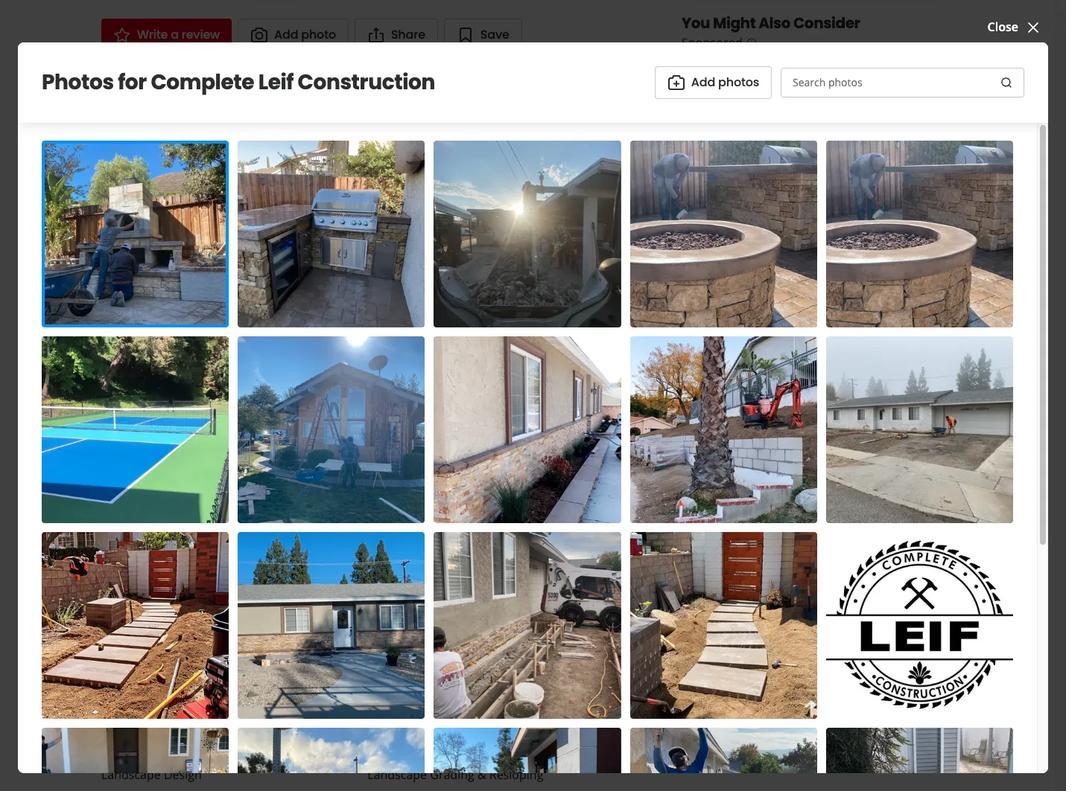 Task type: locate. For each thing, give the bounding box(es) containing it.
1 vertical spatial read
[[774, 235, 795, 248]]

remodeling for bathroom remodeling
[[161, 410, 227, 426]]

installation down hardscape construction in 1 review
[[442, 374, 503, 391]]

0 vertical spatial remodeling
[[161, 410, 227, 426]]

services down restoration
[[432, 517, 477, 534]]

hardscape
[[368, 339, 427, 355]]

& down services offered
[[155, 339, 163, 355]]

design for landscape design
[[164, 768, 202, 784]]

verified by business
[[234, 302, 349, 318]]

here left at
[[737, 125, 757, 138]]

here left to at the right of page
[[866, 125, 885, 138]]

remodeling up grading
[[412, 732, 478, 748]]

2 horizontal spatial in
[[505, 339, 516, 355]]

write a review link
[[101, 19, 232, 52]]

1 horizontal spatial add
[[691, 74, 715, 91]]

read more for 3colorflax
[[774, 235, 821, 248]]

read more link right "a…"
[[774, 235, 821, 248]]

masonry up landscape construction in 1 review
[[166, 339, 215, 355]]

in 1 review link for artificial turf installation
[[502, 339, 567, 355]]

concrete up decks
[[101, 482, 151, 498]]

installation down foundation services
[[412, 660, 474, 677]]

a left wide
[[767, 224, 772, 236]]

concrete up damage
[[368, 446, 418, 462]]

1 vertical spatial design
[[164, 768, 202, 784]]

the
[[927, 125, 941, 138]]

add photos link
[[655, 66, 772, 99]]

0 vertical spatial installation
[[442, 374, 503, 391]]

read more link for 3colorflax
[[774, 235, 821, 248]]

1
[[813, 90, 818, 103], [232, 339, 239, 355], [519, 339, 526, 355], [252, 374, 259, 391]]

concrete
[[101, 339, 151, 355], [101, 446, 151, 462], [368, 446, 418, 462], [101, 482, 151, 498]]

offers
[[741, 224, 765, 236], [730, 235, 754, 248]]

add right 24 add photo v2 at the top of page
[[691, 74, 715, 91]]

design down irrigation installation
[[164, 768, 202, 784]]

2 vertical spatial a
[[767, 224, 772, 236]]

business
[[299, 302, 349, 318]]

you
[[681, 13, 710, 34]]

landscape down irrigation on the bottom left
[[101, 768, 161, 784]]

fences
[[101, 589, 140, 605]]

services down the firepit construction on the bottom left of the page
[[434, 625, 479, 641]]

photo of complete leif construction - simi valley, ca, us. custom pizza over fire place image
[[101, 139, 250, 251]]

1 vertical spatial remodeling
[[404, 696, 471, 713]]

remodeling up kitchen remodeling
[[404, 696, 471, 713]]

5 star rating image for 3colorflax
[[744, 190, 810, 202]]

read right "a…"
[[774, 235, 795, 248]]

0 vertical spatial 5 star rating image
[[744, 91, 810, 103]]

customer
[[681, 137, 721, 150]]

installation
[[442, 374, 503, 391], [412, 660, 474, 677], [155, 732, 217, 748]]

design up general contracting
[[146, 660, 184, 677]]

masonry up repair
[[155, 446, 203, 462]]

read more link up 3colorflax
[[765, 137, 811, 150]]

1 horizontal spatial in
[[238, 374, 249, 391]]

a right "write"
[[171, 26, 179, 44]]

grading
[[430, 768, 474, 784]]

read more right "a…"
[[774, 235, 821, 248]]

here
[[737, 125, 757, 138], [866, 125, 885, 138]]

add right 24 camera v2 icon
[[274, 26, 298, 44]]

a inside give us a call here at 2nd generation we are here to please the customer ask for…
[[714, 125, 719, 138]]

more
[[787, 137, 811, 150], [797, 235, 821, 248]]

offered
[[167, 299, 222, 320]]

concrete for concrete masonry construction
[[101, 446, 151, 462]]

1 vertical spatial read more
[[774, 235, 821, 248]]

photo of complete leif construction - simi valley, ca, us. fire pit & bbq image
[[584, 139, 733, 251]]

read right for…
[[765, 137, 785, 150]]

concrete down bathroom
[[101, 446, 151, 462]]

&
[[155, 339, 163, 355], [137, 517, 146, 534], [143, 589, 151, 605], [477, 768, 486, 784]]

installation down contracting
[[155, 732, 217, 748]]

1 vertical spatial installation
[[412, 660, 474, 677]]

1 horizontal spatial garden
[[368, 660, 409, 677]]

& for gates
[[143, 589, 151, 605]]

photos for complete leif construction
[[42, 68, 435, 97]]

5 star rating image
[[744, 91, 810, 103], [744, 190, 810, 202]]

read for cruz landscaping and tree service
[[765, 137, 785, 150]]

give
[[681, 125, 700, 138]]

our
[[681, 224, 698, 236]]

1 vertical spatial more
[[797, 235, 821, 248]]

firepit construction
[[368, 589, 477, 605]]

add for add photos
[[691, 74, 715, 91]]

garden for garden design
[[101, 660, 143, 677]]

sponsored
[[681, 34, 743, 51]]

24 save outline v2 image
[[457, 26, 474, 44]]

more for 3colorflax
[[797, 235, 821, 248]]

ask
[[723, 137, 737, 150]]

are
[[850, 125, 863, 138]]

construction
[[298, 68, 435, 97], [430, 339, 502, 355], [164, 374, 235, 391], [427, 410, 499, 426], [206, 446, 278, 462], [156, 553, 227, 569], [406, 589, 477, 605]]

1 vertical spatial read more link
[[774, 235, 821, 248]]

2 5 star rating image from the top
[[744, 190, 810, 202]]

photos
[[42, 68, 114, 97]]

0 vertical spatial design
[[146, 660, 184, 677]]

remodeling for kitchen remodeling
[[412, 732, 478, 748]]

24 add photo v2 image
[[667, 74, 685, 91]]

company
[[700, 224, 738, 236]]

0 vertical spatial read
[[765, 137, 785, 150]]

1 horizontal spatial a
[[714, 125, 719, 138]]

remodeling up concrete masonry construction
[[161, 410, 227, 426]]

might
[[713, 13, 756, 34]]

general
[[101, 696, 145, 713]]

railing
[[149, 517, 186, 534]]

add photo
[[274, 26, 336, 44]]

variety
[[797, 224, 825, 236]]

our company offers a wide variety of interlocking pavers installation offers a…
[[681, 224, 917, 248]]

0 vertical spatial more
[[787, 137, 811, 150]]

for
[[118, 68, 147, 97]]

a
[[171, 26, 179, 44], [714, 125, 719, 138], [767, 224, 772, 236]]

1 5 star rating image from the top
[[744, 91, 810, 103]]

block
[[368, 410, 397, 426]]

0 horizontal spatial a
[[171, 26, 179, 44]]

firepit
[[368, 589, 403, 605]]

save
[[480, 26, 509, 44]]

read more up 3colorflax
[[765, 137, 811, 150]]

a…
[[756, 235, 768, 248]]

leif
[[258, 68, 294, 97]]

services offered element
[[77, 274, 658, 792]]

landscape up bathroom
[[101, 374, 161, 391]]

garden up the 'general'
[[101, 660, 143, 677]]

cruz landscaping and tree service
[[744, 69, 943, 85]]

add photo link
[[238, 19, 349, 52]]

pavers
[[889, 224, 917, 236]]

block wall construction
[[368, 410, 499, 426]]

you might also consider
[[681, 13, 860, 34]]

generation
[[788, 125, 833, 138]]

landscape construction in 1 review
[[101, 374, 301, 391]]

garden design
[[101, 660, 184, 677]]

turf
[[416, 374, 438, 391]]

read more link
[[765, 137, 811, 150], [774, 235, 821, 248]]

decks & railing
[[101, 517, 186, 534]]

paving
[[421, 446, 457, 462]]

1 garden from the left
[[101, 660, 143, 677]]

concrete for concrete & masonry in 1 review
[[101, 339, 151, 355]]

for…
[[740, 137, 759, 150]]

2 garden from the left
[[368, 660, 409, 677]]

& left gates
[[143, 589, 151, 605]]

in
[[218, 339, 229, 355], [505, 339, 516, 355], [238, 374, 249, 391]]

3colorflax image
[[681, 168, 732, 218]]

2 horizontal spatial a
[[767, 224, 772, 236]]

2 vertical spatial installation
[[155, 732, 217, 748]]

add
[[274, 26, 298, 44], [691, 74, 715, 91]]

more left of
[[797, 235, 821, 248]]

1 horizontal spatial here
[[866, 125, 885, 138]]

wide
[[775, 224, 794, 236]]

1 vertical spatial a
[[714, 125, 719, 138]]

cruz landscaping and tree service link
[[744, 69, 943, 85]]

services offered
[[101, 299, 222, 320]]

artificial turf installation
[[368, 374, 503, 391]]

read more
[[765, 137, 811, 150], [774, 235, 821, 248]]

16 info v2 image
[[746, 37, 758, 49]]

photo of complete leif construction - simi valley, ca, us. image
[[423, 139, 572, 251]]

0 horizontal spatial add
[[274, 26, 298, 44]]

more right 2nd
[[787, 137, 811, 150]]

0 horizontal spatial in
[[218, 339, 229, 355]]

write a review
[[137, 26, 220, 44]]

next image
[[632, 186, 648, 204]]

1 vertical spatial add
[[691, 74, 715, 91]]

24 camera v2 image
[[250, 26, 268, 44]]

0 horizontal spatial here
[[737, 125, 757, 138]]

garden up home
[[368, 660, 409, 677]]

garden
[[101, 660, 143, 677], [368, 660, 409, 677]]

a right us
[[714, 125, 719, 138]]

0 vertical spatial read more
[[765, 137, 811, 150]]

concrete for concrete repair
[[101, 482, 151, 498]]

design for garden design
[[146, 660, 184, 677]]

home remodeling
[[368, 696, 471, 713]]

landscape down kitchen
[[368, 768, 427, 784]]

concrete down services offered
[[101, 339, 151, 355]]

& for railing
[[137, 517, 146, 534]]

resloping
[[489, 768, 543, 784]]

& right grading
[[477, 768, 486, 784]]

0 horizontal spatial garden
[[101, 660, 143, 677]]

share button
[[355, 19, 438, 52]]

give us a call here at 2nd generation we are here to please the customer ask for…
[[681, 125, 941, 150]]

2 vertical spatial remodeling
[[412, 732, 478, 748]]

5 star rating image down cruz
[[744, 91, 810, 103]]

& right decks
[[137, 517, 146, 534]]

24 close v2 image
[[1024, 18, 1042, 36]]

0 vertical spatial add
[[274, 26, 298, 44]]

0 vertical spatial read more link
[[765, 137, 811, 150]]

& for masonry
[[155, 339, 163, 355]]

services up the firepit construction on the bottom left of the page
[[420, 553, 465, 569]]

remodeling
[[161, 410, 227, 426], [404, 696, 471, 713], [412, 732, 478, 748]]

5 star rating image down 3colorflax link
[[744, 190, 810, 202]]

photos
[[718, 74, 759, 91]]

services left 'offered'
[[101, 299, 164, 320]]

1 vertical spatial 5 star rating image
[[744, 190, 810, 202]]



Task type: describe. For each thing, give the bounding box(es) containing it.
0 vertical spatial a
[[171, 26, 179, 44]]

service
[[902, 69, 943, 85]]

garden installation
[[368, 660, 474, 677]]

read for 3colorflax
[[774, 235, 795, 248]]

search image
[[1001, 77, 1012, 89]]

hardscape construction in 1 review
[[368, 339, 567, 355]]

damage
[[368, 482, 414, 498]]

decks
[[101, 517, 134, 534]]

irrigation installation
[[101, 732, 217, 748]]

a inside our company offers a wide variety of interlocking pavers installation offers a…
[[767, 224, 772, 236]]

consider
[[793, 13, 860, 34]]

5 star rating image for cruz landscaping and tree service
[[744, 91, 810, 103]]

landscape design
[[101, 768, 202, 784]]

24 star v2 image
[[113, 26, 131, 44]]

bathroom
[[101, 410, 158, 426]]

bathroom remodeling
[[101, 410, 227, 426]]

irrigation
[[101, 732, 152, 748]]

fences & gates
[[101, 589, 186, 605]]

16 checkmark badged v2 image
[[352, 304, 364, 316]]

driveway
[[101, 553, 152, 569]]

1 vertical spatial masonry
[[155, 446, 203, 462]]

services for electrical services
[[420, 553, 465, 569]]

in 1 review link for landscape construction
[[215, 339, 280, 355]]

in for hardscape construction in 1 review
[[505, 339, 516, 355]]

landscape grading & resloping
[[368, 768, 543, 784]]

in for landscape construction in 1 review
[[238, 374, 249, 391]]

installation
[[681, 235, 727, 248]]

photo
[[301, 26, 336, 44]]

2nd
[[769, 125, 785, 138]]

read more for cruz landscaping and tree service
[[765, 137, 811, 150]]

add for add photo
[[274, 26, 298, 44]]

0 vertical spatial masonry
[[166, 339, 215, 355]]

call
[[721, 125, 735, 138]]

and
[[848, 69, 871, 85]]

electrical
[[368, 553, 417, 569]]

installation for garden installation
[[412, 660, 474, 677]]

verified
[[234, 302, 279, 318]]

flooring
[[101, 625, 147, 641]]

3colorflax
[[744, 167, 806, 183]]

at
[[759, 125, 767, 138]]

repair
[[155, 482, 190, 498]]

share
[[391, 26, 425, 44]]

foundation services
[[368, 625, 479, 641]]

photo of complete leif construction - simi valley, ca, us. custom bbq image
[[262, 139, 411, 251]]

more for cruz landscaping and tree service
[[787, 137, 811, 150]]

demolition
[[368, 517, 429, 534]]

home
[[368, 696, 401, 713]]

save button
[[444, 19, 522, 52]]

close
[[988, 19, 1018, 35]]

complete
[[151, 68, 254, 97]]

interlocking
[[838, 224, 887, 236]]

demolition services
[[368, 517, 477, 534]]

concrete & masonry in 1 review
[[101, 339, 280, 355]]

garden for garden installation
[[368, 660, 409, 677]]

landscape for landscape construction in 1 review
[[101, 374, 161, 391]]

landscape for landscape grading & resloping
[[368, 768, 427, 784]]

add photos
[[691, 74, 759, 91]]

to
[[887, 125, 896, 138]]

concrete masonry construction
[[101, 446, 278, 462]]

driveway construction
[[101, 553, 227, 569]]

landscaping
[[774, 69, 845, 85]]

gates
[[154, 589, 186, 605]]

2 here from the left
[[866, 125, 885, 138]]

installation for irrigation installation
[[155, 732, 217, 748]]

kitchen remodeling
[[368, 732, 478, 748]]

services for demolition services
[[432, 517, 477, 534]]

remodeling for home remodeling
[[404, 696, 471, 713]]

services for foundation services
[[434, 625, 479, 641]]

previous image
[[111, 186, 127, 204]]

please
[[898, 125, 925, 138]]

close button
[[988, 18, 1042, 36]]

electrical services
[[368, 553, 465, 569]]

foundation
[[368, 625, 431, 641]]

concrete repair
[[101, 482, 190, 498]]

3colorflax link
[[744, 167, 806, 183]]

offers left wide
[[741, 224, 765, 236]]

Search photos text field
[[781, 68, 1024, 97]]

artificial
[[368, 374, 413, 391]]

24 share v2 image
[[367, 26, 385, 44]]

we
[[835, 125, 847, 138]]

offers left "a…"
[[730, 235, 754, 248]]

1 here from the left
[[737, 125, 757, 138]]

damage restoration
[[368, 482, 481, 498]]

cruz landscaping and tree service image
[[681, 69, 732, 120]]

general contracting
[[101, 696, 213, 713]]

concrete for concrete paving
[[368, 446, 418, 462]]

by
[[282, 302, 295, 318]]

restoration
[[417, 482, 481, 498]]

tree
[[874, 69, 898, 85]]

also
[[759, 13, 791, 34]]

landscape for landscape design
[[101, 768, 161, 784]]

us
[[702, 125, 712, 138]]

kitchen
[[368, 732, 409, 748]]

contracting
[[148, 696, 213, 713]]

read more link for cruz landscaping and tree service
[[765, 137, 811, 150]]



Task type: vqa. For each thing, say whether or not it's contained in the screenshot.
the Distinctive Car Care image
no



